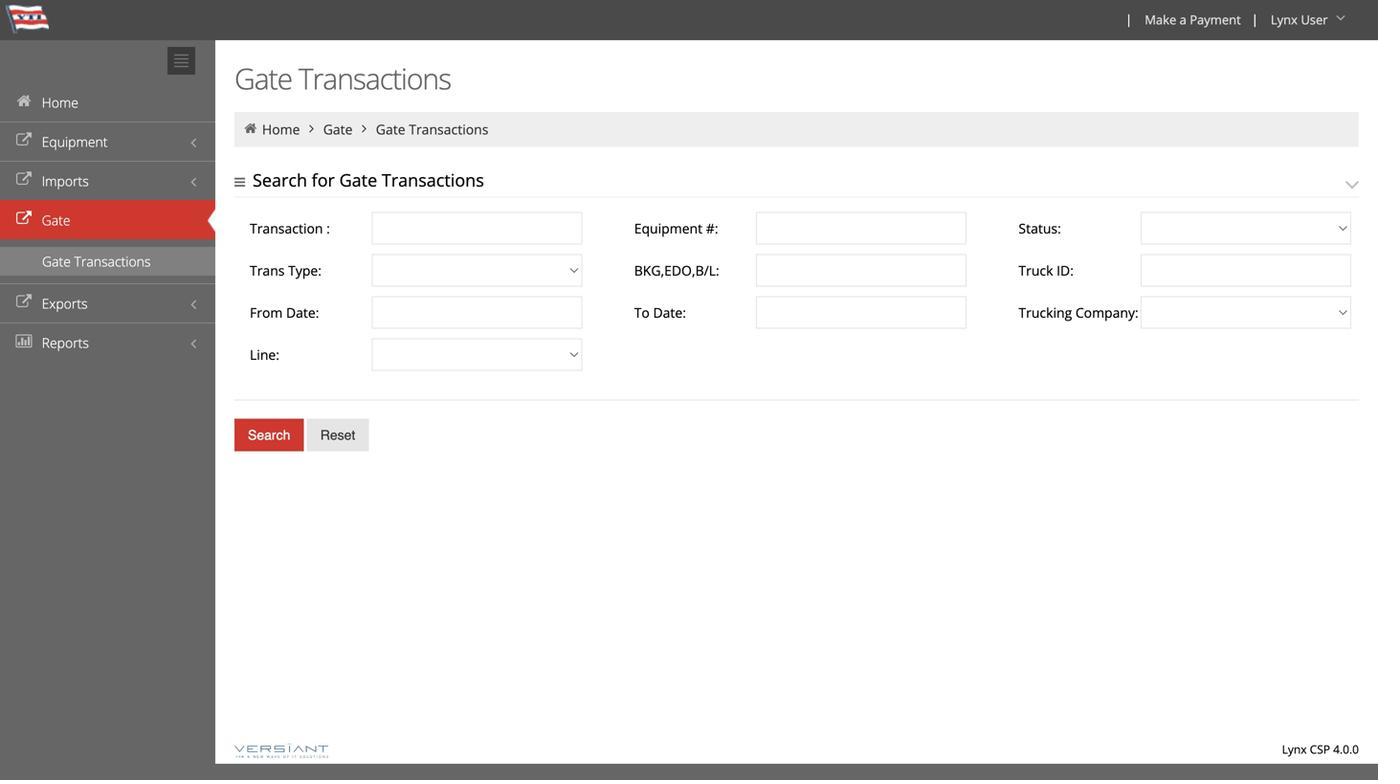 Task type: locate. For each thing, give the bounding box(es) containing it.
external link image inside gate link
[[14, 212, 34, 226]]

lynx left the user
[[1272, 11, 1298, 28]]

None text field
[[1141, 254, 1352, 287]]

To Date: text field
[[757, 296, 967, 329]]

to
[[635, 304, 650, 322]]

a
[[1180, 11, 1187, 28]]

1 | from the left
[[1126, 11, 1133, 28]]

0 horizontal spatial |
[[1126, 11, 1133, 28]]

gate
[[235, 59, 292, 98], [323, 120, 353, 138], [376, 120, 406, 138], [340, 169, 377, 192], [42, 211, 70, 229], [42, 252, 71, 271]]

equipment
[[42, 133, 108, 151], [635, 219, 703, 237]]

equipment up imports
[[42, 133, 108, 151]]

2 vertical spatial gate transactions
[[42, 252, 151, 271]]

bar chart image
[[14, 335, 34, 348]]

home right home icon
[[262, 120, 300, 138]]

lynx user link
[[1263, 0, 1358, 40]]

imports link
[[0, 161, 215, 200]]

gate transactions link up exports link
[[0, 247, 215, 276]]

external link image inside the equipment link
[[14, 134, 34, 147]]

transaction
[[250, 219, 323, 237]]

external link image down imports link
[[14, 212, 34, 226]]

date: for to date:
[[654, 304, 687, 322]]

type:
[[288, 261, 322, 280]]

external link image inside exports link
[[14, 295, 34, 309]]

|
[[1126, 11, 1133, 28], [1252, 11, 1259, 28]]

equipment up bkg,edo,b/l:
[[635, 219, 703, 237]]

user
[[1302, 11, 1329, 28]]

home image
[[242, 122, 259, 135]]

date: right to
[[654, 304, 687, 322]]

gate transactions right angle right icon
[[376, 120, 489, 138]]

external link image
[[14, 134, 34, 147], [14, 173, 34, 186], [14, 212, 34, 226], [14, 295, 34, 309]]

0 vertical spatial gate link
[[323, 120, 353, 138]]

truck
[[1019, 261, 1054, 280]]

gate up home icon
[[235, 59, 292, 98]]

make
[[1145, 11, 1177, 28]]

search right the 'reorder' image at the top of the page
[[253, 169, 307, 192]]

home
[[42, 93, 78, 112], [262, 120, 300, 138]]

1 horizontal spatial date:
[[654, 304, 687, 322]]

lynx left 'csp'
[[1283, 742, 1308, 757]]

to date:
[[635, 304, 687, 322]]

0 horizontal spatial home
[[42, 93, 78, 112]]

lynx for lynx user
[[1272, 11, 1298, 28]]

home link right home icon
[[262, 120, 300, 138]]

csp
[[1311, 742, 1331, 757]]

lynx
[[1272, 11, 1298, 28], [1283, 742, 1308, 757]]

id:
[[1057, 261, 1074, 280]]

0 horizontal spatial equipment
[[42, 133, 108, 151]]

exports
[[42, 294, 88, 313]]

transactions up angle right icon
[[299, 59, 451, 98]]

date: right from
[[286, 304, 319, 322]]

gate transactions link
[[376, 120, 489, 138], [0, 247, 215, 276]]

0 horizontal spatial gate transactions link
[[0, 247, 215, 276]]

1 external link image from the top
[[14, 134, 34, 147]]

external link image inside imports link
[[14, 173, 34, 186]]

2 | from the left
[[1252, 11, 1259, 28]]

1 horizontal spatial gate link
[[323, 120, 353, 138]]

0 horizontal spatial gate link
[[0, 200, 215, 239]]

1 vertical spatial home
[[262, 120, 300, 138]]

home link up imports link
[[0, 82, 215, 122]]

search
[[253, 169, 307, 192], [248, 428, 290, 443]]

gate link right angle right image
[[323, 120, 353, 138]]

#:
[[706, 219, 719, 237]]

external link image down home image
[[14, 134, 34, 147]]

home image
[[14, 94, 34, 108]]

gate transactions
[[235, 59, 451, 98], [376, 120, 489, 138], [42, 252, 151, 271]]

equipment for equipment
[[42, 133, 108, 151]]

search inside button
[[248, 428, 290, 443]]

1 date: from the left
[[286, 304, 319, 322]]

home right home image
[[42, 93, 78, 112]]

:
[[327, 219, 330, 237]]

external link image left imports
[[14, 173, 34, 186]]

0 vertical spatial search
[[253, 169, 307, 192]]

2 external link image from the top
[[14, 173, 34, 186]]

external link image for exports
[[14, 295, 34, 309]]

gate link down imports
[[0, 200, 215, 239]]

| left 'make'
[[1126, 11, 1133, 28]]

Equipment #: text field
[[757, 212, 967, 245]]

4 external link image from the top
[[14, 295, 34, 309]]

date:
[[286, 304, 319, 322], [654, 304, 687, 322]]

3 external link image from the top
[[14, 212, 34, 226]]

1 horizontal spatial equipment
[[635, 219, 703, 237]]

external link image up bar chart icon
[[14, 295, 34, 309]]

transaction  :
[[250, 219, 330, 237]]

home link
[[0, 82, 215, 122], [262, 120, 300, 138]]

0 horizontal spatial date:
[[286, 304, 319, 322]]

gate transactions link right angle right icon
[[376, 120, 489, 138]]

0 vertical spatial gate transactions link
[[376, 120, 489, 138]]

1 vertical spatial lynx
[[1283, 742, 1308, 757]]

exports link
[[0, 283, 215, 323]]

1 horizontal spatial |
[[1252, 11, 1259, 28]]

| right payment
[[1252, 11, 1259, 28]]

gate transactions up angle right icon
[[235, 59, 451, 98]]

angle right image
[[303, 122, 320, 135]]

reorder image
[[235, 176, 248, 189]]

transactions right angle right icon
[[409, 120, 489, 138]]

trans type:
[[250, 261, 322, 280]]

0 vertical spatial equipment
[[42, 133, 108, 151]]

1 vertical spatial search
[[248, 428, 290, 443]]

trans
[[250, 261, 285, 280]]

imports
[[42, 172, 89, 190]]

gate link
[[323, 120, 353, 138], [0, 200, 215, 239]]

2 date: from the left
[[654, 304, 687, 322]]

BKG,EDO,B/L: text field
[[757, 254, 967, 287]]

gate up exports
[[42, 252, 71, 271]]

for
[[312, 169, 335, 192]]

1 vertical spatial gate transactions
[[376, 120, 489, 138]]

0 vertical spatial lynx
[[1272, 11, 1298, 28]]

search left the reset on the bottom left of the page
[[248, 428, 290, 443]]

1 horizontal spatial gate transactions link
[[376, 120, 489, 138]]

transactions
[[299, 59, 451, 98], [409, 120, 489, 138], [382, 169, 484, 192], [74, 252, 151, 271]]

1 vertical spatial equipment
[[635, 219, 703, 237]]

gate transactions up exports link
[[42, 252, 151, 271]]

angle down image
[[1332, 11, 1351, 24]]



Task type: vqa. For each thing, say whether or not it's contained in the screenshot.
Lynx User's Lynx
yes



Task type: describe. For each thing, give the bounding box(es) containing it.
reset
[[321, 428, 356, 443]]

bkg,edo,b/l:
[[635, 261, 720, 280]]

search for search for gate transactions
[[253, 169, 307, 192]]

angle right image
[[356, 122, 373, 135]]

1 horizontal spatial home link
[[262, 120, 300, 138]]

search for gate transactions
[[253, 169, 484, 192]]

equipment link
[[0, 122, 215, 161]]

gate down imports
[[42, 211, 70, 229]]

external link image for gate
[[14, 212, 34, 226]]

date: for from date:
[[286, 304, 319, 322]]

from
[[250, 304, 283, 322]]

transactions up exports link
[[74, 252, 151, 271]]

gate right for at the left of page
[[340, 169, 377, 192]]

4.0.0
[[1334, 742, 1360, 757]]

status:
[[1019, 219, 1062, 237]]

company:
[[1076, 304, 1139, 322]]

0 vertical spatial gate transactions
[[235, 59, 451, 98]]

transactions up transaction  : text box
[[382, 169, 484, 192]]

versiant image
[[235, 744, 329, 758]]

make a payment link
[[1137, 0, 1248, 40]]

1 horizontal spatial home
[[262, 120, 300, 138]]

reset button
[[307, 419, 369, 451]]

gate right angle right image
[[323, 120, 353, 138]]

external link image for imports
[[14, 173, 34, 186]]

gate transactions for the gate transactions link to the bottom
[[42, 252, 151, 271]]

Transaction  : text field
[[372, 212, 583, 245]]

trucking company:
[[1019, 304, 1139, 322]]

0 vertical spatial home
[[42, 93, 78, 112]]

search for search
[[248, 428, 290, 443]]

lynx csp 4.0.0
[[1283, 742, 1360, 757]]

payment
[[1190, 11, 1242, 28]]

lynx for lynx csp 4.0.0
[[1283, 742, 1308, 757]]

trucking
[[1019, 304, 1073, 322]]

0 horizontal spatial home link
[[0, 82, 215, 122]]

reports link
[[0, 323, 215, 362]]

From Date: text field
[[372, 296, 583, 329]]

lynx user
[[1272, 11, 1329, 28]]

line:
[[250, 346, 280, 364]]

equipment for equipment #:
[[635, 219, 703, 237]]

truck id:
[[1019, 261, 1074, 280]]

from date:
[[250, 304, 319, 322]]

equipment #:
[[635, 219, 719, 237]]

1 vertical spatial gate link
[[0, 200, 215, 239]]

make a payment
[[1145, 11, 1242, 28]]

search button
[[235, 419, 304, 451]]

1 vertical spatial gate transactions link
[[0, 247, 215, 276]]

external link image for equipment
[[14, 134, 34, 147]]

gate transactions for the gate transactions link to the right
[[376, 120, 489, 138]]

gate right angle right icon
[[376, 120, 406, 138]]

reports
[[42, 334, 89, 352]]



